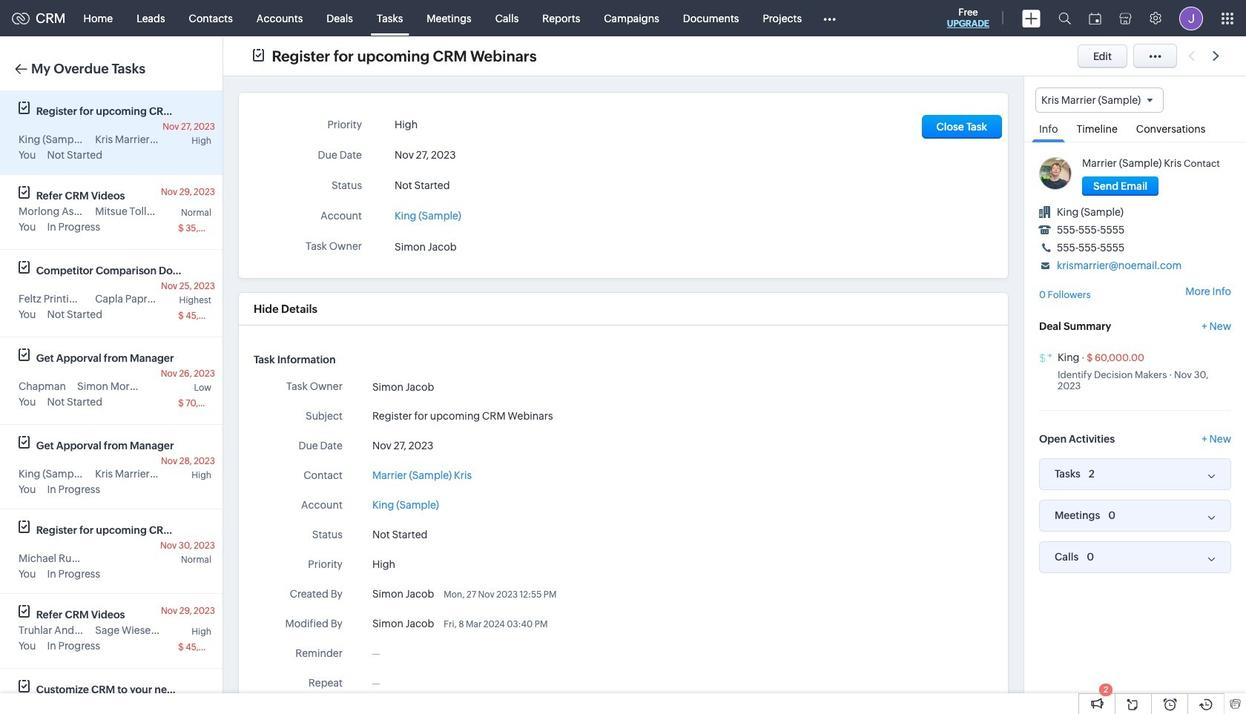 Task type: describe. For each thing, give the bounding box(es) containing it.
search image
[[1059, 12, 1071, 24]]

profile image
[[1180, 6, 1203, 30]]

create menu element
[[1014, 0, 1050, 36]]

Other Modules field
[[814, 6, 846, 30]]

previous record image
[[1189, 51, 1195, 61]]

search element
[[1050, 0, 1080, 36]]



Task type: locate. For each thing, give the bounding box(es) containing it.
None field
[[1036, 88, 1164, 113]]

create menu image
[[1022, 9, 1041, 27]]

calendar image
[[1089, 12, 1102, 24]]

None button
[[1083, 177, 1159, 196]]

logo image
[[12, 12, 30, 24]]

profile element
[[1171, 0, 1212, 36]]

next record image
[[1213, 51, 1223, 61]]



